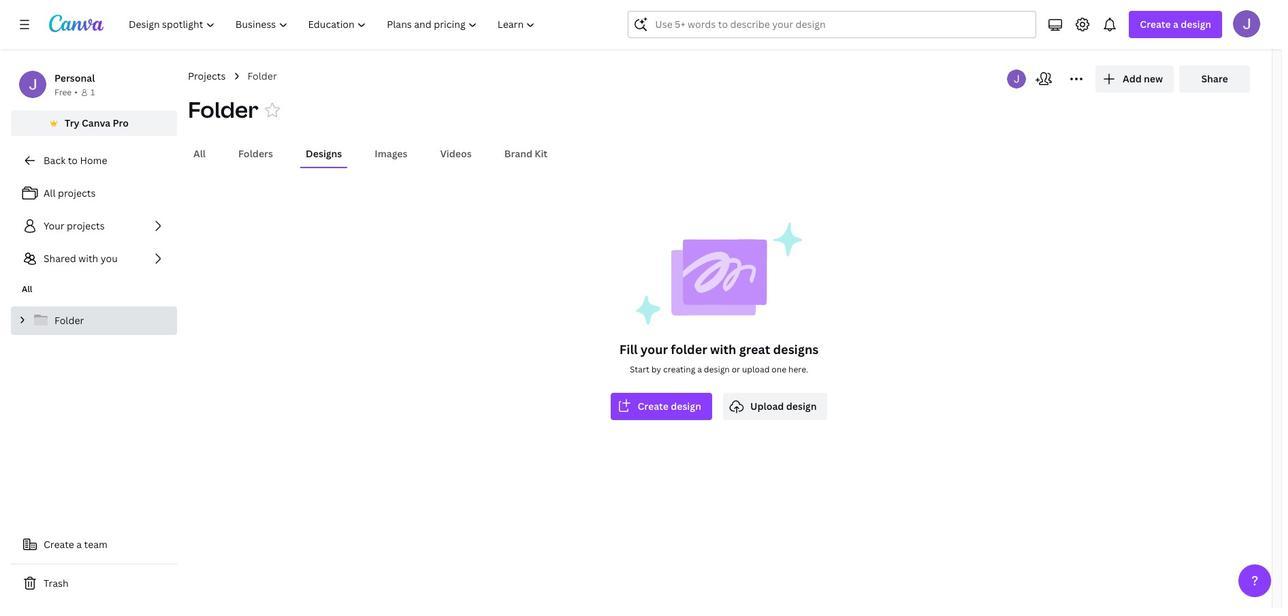 Task type: vqa. For each thing, say whether or not it's contained in the screenshot.
Folder related to Folder button
yes



Task type: describe. For each thing, give the bounding box(es) containing it.
shared with you
[[44, 252, 118, 265]]

add
[[1123, 72, 1142, 85]]

start
[[630, 364, 650, 375]]

share
[[1202, 72, 1229, 85]]

images button
[[369, 141, 413, 167]]

folders button
[[233, 141, 279, 167]]

brand kit button
[[499, 141, 553, 167]]

free
[[54, 87, 72, 98]]

jacob simon image
[[1234, 10, 1261, 37]]

1 vertical spatial folder link
[[11, 307, 177, 335]]

canva
[[82, 116, 111, 129]]

your
[[44, 219, 64, 232]]

shared with you link
[[11, 245, 177, 272]]

projects for all projects
[[58, 187, 96, 200]]

folders
[[238, 147, 273, 160]]

upload
[[751, 400, 784, 413]]

design inside "button"
[[787, 400, 817, 413]]

home
[[80, 154, 107, 167]]

creating
[[664, 364, 696, 375]]

your projects
[[44, 219, 105, 232]]

a for design
[[1174, 18, 1179, 31]]

folder
[[671, 341, 708, 358]]

to
[[68, 154, 78, 167]]

Search search field
[[656, 12, 1010, 37]]

a inside 'fill your folder with great designs start by creating a design or upload one here.'
[[698, 364, 702, 375]]

projects for your projects
[[67, 219, 105, 232]]

with inside 'fill your folder with great designs start by creating a design or upload one here.'
[[711, 341, 737, 358]]

projects
[[188, 69, 226, 82]]

add new button
[[1096, 65, 1174, 93]]

upload
[[742, 364, 770, 375]]

here.
[[789, 364, 809, 375]]

upload design
[[751, 400, 817, 413]]

1
[[91, 87, 95, 98]]

2 vertical spatial folder
[[54, 314, 84, 327]]

create a team button
[[11, 531, 177, 559]]

create a team
[[44, 538, 108, 551]]

designs button
[[300, 141, 348, 167]]

create for create design
[[638, 400, 669, 413]]

try canva pro
[[65, 116, 129, 129]]

team
[[84, 538, 108, 551]]

create for create a design
[[1141, 18, 1171, 31]]

personal
[[54, 72, 95, 84]]

list containing all projects
[[11, 180, 177, 272]]

your
[[641, 341, 668, 358]]

pro
[[113, 116, 129, 129]]

free •
[[54, 87, 78, 98]]

brand kit
[[505, 147, 548, 160]]

1 vertical spatial folder
[[188, 95, 259, 124]]

back
[[44, 154, 66, 167]]

kit
[[535, 147, 548, 160]]

fill your folder with great designs start by creating a design or upload one here.
[[620, 341, 819, 375]]

•
[[74, 87, 78, 98]]



Task type: locate. For each thing, give the bounding box(es) containing it.
0 horizontal spatial create
[[44, 538, 74, 551]]

0 horizontal spatial folder link
[[11, 307, 177, 335]]

projects
[[58, 187, 96, 200], [67, 219, 105, 232]]

create a design button
[[1130, 11, 1223, 38]]

1 horizontal spatial create
[[638, 400, 669, 413]]

0 horizontal spatial a
[[76, 538, 82, 551]]

create inside create design button
[[638, 400, 669, 413]]

you
[[101, 252, 118, 265]]

projects right your
[[67, 219, 105, 232]]

share button
[[1180, 65, 1251, 93]]

videos
[[440, 147, 472, 160]]

0 vertical spatial all
[[193, 147, 206, 160]]

0 vertical spatial projects
[[58, 187, 96, 200]]

2 vertical spatial create
[[44, 538, 74, 551]]

folder link up folder button
[[248, 69, 277, 84]]

create a design
[[1141, 18, 1212, 31]]

design inside 'fill your folder with great designs start by creating a design or upload one here.'
[[704, 364, 730, 375]]

1 horizontal spatial with
[[711, 341, 737, 358]]

new
[[1144, 72, 1163, 85]]

designs
[[773, 341, 819, 358]]

folder link
[[248, 69, 277, 84], [11, 307, 177, 335]]

all inside button
[[193, 147, 206, 160]]

design right upload
[[787, 400, 817, 413]]

great
[[739, 341, 771, 358]]

2 horizontal spatial create
[[1141, 18, 1171, 31]]

1 horizontal spatial folder link
[[248, 69, 277, 84]]

1 horizontal spatial a
[[698, 364, 702, 375]]

1 vertical spatial projects
[[67, 219, 105, 232]]

create inside create a team button
[[44, 538, 74, 551]]

create left team
[[44, 538, 74, 551]]

create for create a team
[[44, 538, 74, 551]]

0 horizontal spatial all
[[22, 283, 32, 295]]

designs
[[306, 147, 342, 160]]

images
[[375, 147, 408, 160]]

a
[[1174, 18, 1179, 31], [698, 364, 702, 375], [76, 538, 82, 551]]

all for all projects
[[44, 187, 56, 200]]

all button
[[188, 141, 211, 167]]

trash link
[[11, 570, 177, 597]]

back to home link
[[11, 147, 177, 174]]

a inside the create a design dropdown button
[[1174, 18, 1179, 31]]

folder
[[248, 69, 277, 82], [188, 95, 259, 124], [54, 314, 84, 327]]

0 vertical spatial a
[[1174, 18, 1179, 31]]

2 horizontal spatial all
[[193, 147, 206, 160]]

create design button
[[611, 393, 712, 420]]

0 vertical spatial with
[[78, 252, 98, 265]]

shared
[[44, 252, 76, 265]]

design left or
[[704, 364, 730, 375]]

design inside dropdown button
[[1181, 18, 1212, 31]]

brand
[[505, 147, 533, 160]]

folder down projects link
[[188, 95, 259, 124]]

all
[[193, 147, 206, 160], [44, 187, 56, 200], [22, 283, 32, 295]]

top level navigation element
[[120, 11, 547, 38]]

0 vertical spatial create
[[1141, 18, 1171, 31]]

all projects
[[44, 187, 96, 200]]

2 vertical spatial all
[[22, 283, 32, 295]]

back to home
[[44, 154, 107, 167]]

with left you at the left of page
[[78, 252, 98, 265]]

your projects link
[[11, 213, 177, 240]]

or
[[732, 364, 740, 375]]

0 vertical spatial folder
[[248, 69, 277, 82]]

folder button
[[188, 95, 259, 125]]

a inside create a team button
[[76, 538, 82, 551]]

create design
[[638, 400, 702, 413]]

1 vertical spatial a
[[698, 364, 702, 375]]

folder up folder button
[[248, 69, 277, 82]]

2 horizontal spatial a
[[1174, 18, 1179, 31]]

list
[[11, 180, 177, 272]]

trash
[[44, 577, 69, 590]]

design down creating
[[671, 400, 702, 413]]

by
[[652, 364, 662, 375]]

projects down back to home
[[58, 187, 96, 200]]

upload design button
[[723, 393, 828, 420]]

a for team
[[76, 538, 82, 551]]

one
[[772, 364, 787, 375]]

fill
[[620, 341, 638, 358]]

try canva pro button
[[11, 110, 177, 136]]

1 vertical spatial create
[[638, 400, 669, 413]]

create inside the create a design dropdown button
[[1141, 18, 1171, 31]]

all projects link
[[11, 180, 177, 207]]

projects link
[[188, 69, 226, 84]]

0 vertical spatial folder link
[[248, 69, 277, 84]]

create down by
[[638, 400, 669, 413]]

create up new
[[1141, 18, 1171, 31]]

all for the "all" button
[[193, 147, 206, 160]]

create
[[1141, 18, 1171, 31], [638, 400, 669, 413], [44, 538, 74, 551]]

2 vertical spatial a
[[76, 538, 82, 551]]

projects inside 'all projects' link
[[58, 187, 96, 200]]

projects inside your projects "link"
[[67, 219, 105, 232]]

None search field
[[628, 11, 1037, 38]]

try
[[65, 116, 79, 129]]

0 horizontal spatial with
[[78, 252, 98, 265]]

1 horizontal spatial all
[[44, 187, 56, 200]]

design left jacob simon icon
[[1181, 18, 1212, 31]]

folder down shared
[[54, 314, 84, 327]]

with up or
[[711, 341, 737, 358]]

design
[[1181, 18, 1212, 31], [704, 364, 730, 375], [671, 400, 702, 413], [787, 400, 817, 413]]

videos button
[[435, 141, 477, 167]]

1 vertical spatial with
[[711, 341, 737, 358]]

with
[[78, 252, 98, 265], [711, 341, 737, 358]]

folder link down shared with you link
[[11, 307, 177, 335]]

all inside 'all projects' link
[[44, 187, 56, 200]]

add new
[[1123, 72, 1163, 85]]

1 vertical spatial all
[[44, 187, 56, 200]]

design inside button
[[671, 400, 702, 413]]



